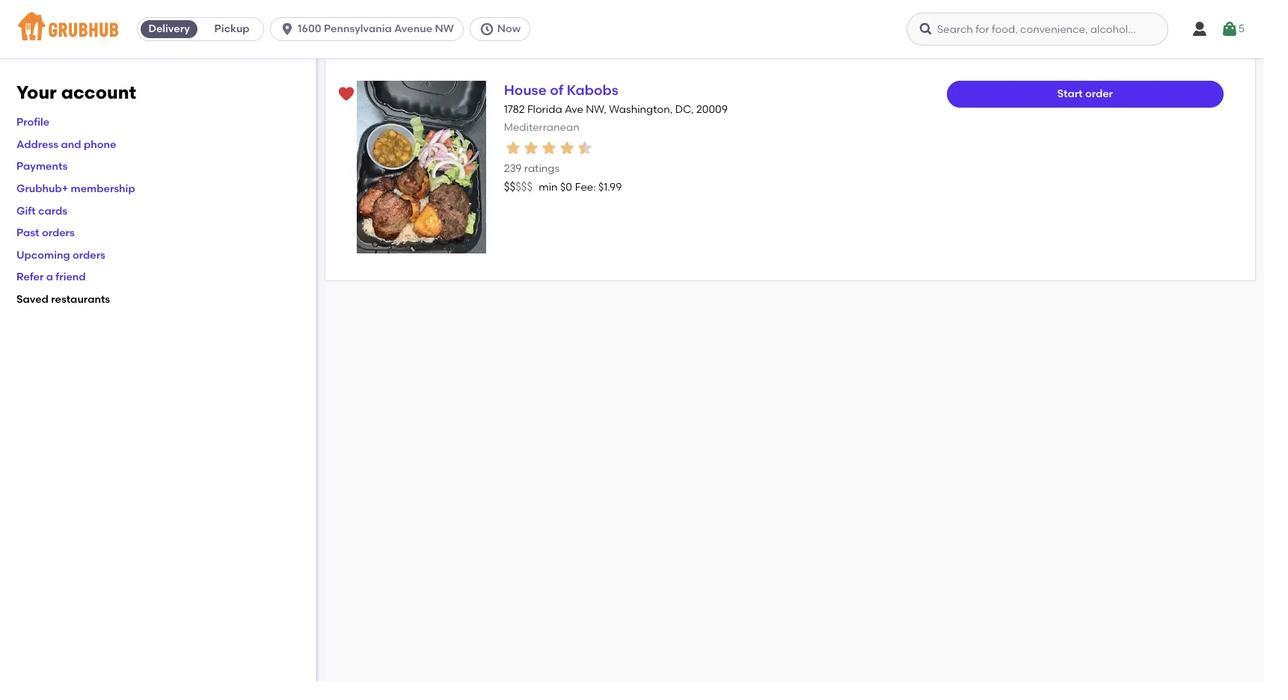 Task type: describe. For each thing, give the bounding box(es) containing it.
now button
[[470, 17, 536, 41]]

refer a friend link
[[16, 271, 86, 284]]

start
[[1057, 87, 1083, 100]]

florida
[[527, 103, 562, 116]]

profile link
[[16, 116, 49, 129]]

1600 pennsylvania avenue nw
[[298, 22, 454, 35]]

saved
[[16, 293, 49, 306]]

address and phone
[[16, 138, 116, 151]]

1782
[[504, 103, 525, 116]]

a
[[46, 271, 53, 284]]

phone
[[84, 138, 116, 151]]

now
[[497, 22, 521, 35]]

profile
[[16, 116, 49, 129]]

pennsylvania
[[324, 22, 392, 35]]

gift
[[16, 205, 36, 217]]

239
[[504, 162, 522, 175]]

$$$$$
[[504, 181, 533, 194]]

upcoming orders
[[16, 249, 105, 262]]

Search for food, convenience, alcohol... search field
[[907, 13, 1169, 46]]

upcoming orders link
[[16, 249, 105, 262]]

saved restaurant image
[[337, 85, 355, 103]]

refer
[[16, 271, 44, 284]]

washington,
[[609, 103, 673, 116]]

restaurants
[[51, 293, 110, 306]]

svg image for now
[[479, 22, 494, 37]]

2 horizontal spatial svg image
[[1191, 20, 1209, 38]]

nw
[[435, 22, 454, 35]]

5 button
[[1221, 16, 1245, 43]]

house
[[504, 82, 547, 99]]

house of kabobs 1782 florida ave nw, washington, dc, 20009 mediterranean
[[504, 82, 728, 134]]

grubhub+
[[16, 183, 68, 195]]

pickup button
[[201, 17, 263, 41]]

refer a friend
[[16, 271, 86, 284]]

min
[[539, 181, 558, 194]]

house of kabobs link
[[504, 82, 619, 99]]

$0
[[560, 181, 572, 194]]

min $0 fee: $1.99
[[539, 181, 622, 194]]

nw,
[[586, 103, 607, 116]]

past
[[16, 227, 39, 240]]

payments
[[16, 160, 68, 173]]

$1.99
[[599, 181, 622, 194]]



Task type: vqa. For each thing, say whether or not it's contained in the screenshot.
2nd svg icon
yes



Task type: locate. For each thing, give the bounding box(es) containing it.
orders for upcoming orders
[[73, 249, 105, 262]]

orders for past orders
[[42, 227, 75, 240]]

gift cards link
[[16, 205, 67, 217]]

address and phone link
[[16, 138, 116, 151]]

past orders
[[16, 227, 75, 240]]

0 vertical spatial orders
[[42, 227, 75, 240]]

order
[[1085, 87, 1113, 100]]

payments link
[[16, 160, 68, 173]]

grubhub+ membership link
[[16, 183, 135, 195]]

svg image
[[1191, 20, 1209, 38], [280, 22, 295, 37], [479, 22, 494, 37]]

0 horizontal spatial svg image
[[919, 22, 934, 37]]

and
[[61, 138, 81, 151]]

dc,
[[675, 103, 694, 116]]

upcoming
[[16, 249, 70, 262]]

grubhub+ membership
[[16, 183, 135, 195]]

svg image inside 1600 pennsylvania avenue nw button
[[280, 22, 295, 37]]

1 horizontal spatial svg image
[[479, 22, 494, 37]]

saved restaurants link
[[16, 293, 110, 306]]

svg image inside 5 button
[[1221, 20, 1239, 38]]

saved restaurants
[[16, 293, 110, 306]]

account
[[61, 82, 136, 103]]

svg image for 1600 pennsylvania avenue nw
[[280, 22, 295, 37]]

past orders link
[[16, 227, 75, 240]]

gift cards
[[16, 205, 67, 217]]

$$
[[504, 181, 516, 194]]

start order
[[1057, 87, 1113, 100]]

membership
[[71, 183, 135, 195]]

fee:
[[575, 181, 596, 194]]

address
[[16, 138, 58, 151]]

ratings
[[524, 162, 560, 175]]

1600 pennsylvania avenue nw button
[[270, 17, 470, 41]]

house of kabobs logo image
[[356, 81, 486, 254]]

main navigation navigation
[[0, 0, 1264, 58]]

mediterranean
[[504, 122, 580, 134]]

orders up friend
[[73, 249, 105, 262]]

start order button
[[947, 81, 1224, 108]]

star icon image
[[504, 139, 522, 157], [522, 139, 540, 157], [540, 139, 558, 157], [558, 139, 576, 157], [576, 139, 594, 157], [576, 139, 594, 157]]

saved restaurant button
[[333, 81, 359, 108]]

1600
[[298, 22, 321, 35]]

svg image
[[1221, 20, 1239, 38], [919, 22, 934, 37]]

of
[[550, 82, 564, 99]]

svg image left the now
[[479, 22, 494, 37]]

your account
[[16, 82, 136, 103]]

pickup
[[214, 22, 250, 35]]

avenue
[[394, 22, 432, 35]]

ave
[[565, 103, 583, 116]]

delivery
[[148, 22, 190, 35]]

orders
[[42, 227, 75, 240], [73, 249, 105, 262]]

kabobs
[[567, 82, 619, 99]]

0 horizontal spatial svg image
[[280, 22, 295, 37]]

5
[[1239, 22, 1245, 35]]

delivery button
[[138, 17, 201, 41]]

20009
[[696, 103, 728, 116]]

your
[[16, 82, 57, 103]]

239 ratings
[[504, 162, 560, 175]]

1 horizontal spatial svg image
[[1221, 20, 1239, 38]]

svg image left 5 button
[[1191, 20, 1209, 38]]

svg image left the 1600
[[280, 22, 295, 37]]

svg image inside now button
[[479, 22, 494, 37]]

cards
[[38, 205, 67, 217]]

1 vertical spatial orders
[[73, 249, 105, 262]]

friend
[[56, 271, 86, 284]]

orders up upcoming orders
[[42, 227, 75, 240]]



